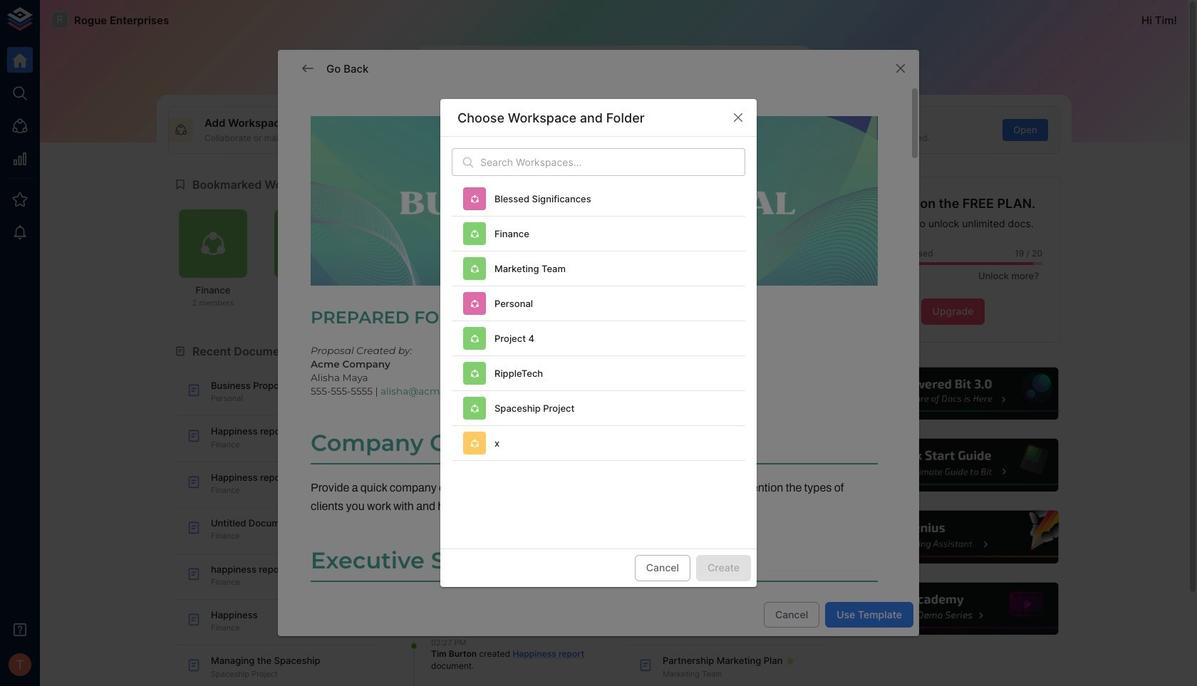 Task type: locate. For each thing, give the bounding box(es) containing it.
Search Workspaces... text field
[[481, 149, 746, 176]]

help image
[[846, 366, 1061, 422], [846, 437, 1061, 494], [846, 509, 1061, 566], [846, 581, 1061, 638]]

1 help image from the top
[[846, 366, 1061, 422]]

dialog
[[278, 50, 920, 687], [441, 99, 757, 587]]



Task type: describe. For each thing, give the bounding box(es) containing it.
2 help image from the top
[[846, 437, 1061, 494]]

4 help image from the top
[[846, 581, 1061, 638]]

3 help image from the top
[[846, 509, 1061, 566]]



Task type: vqa. For each thing, say whether or not it's contained in the screenshot.
second help image from the bottom
yes



